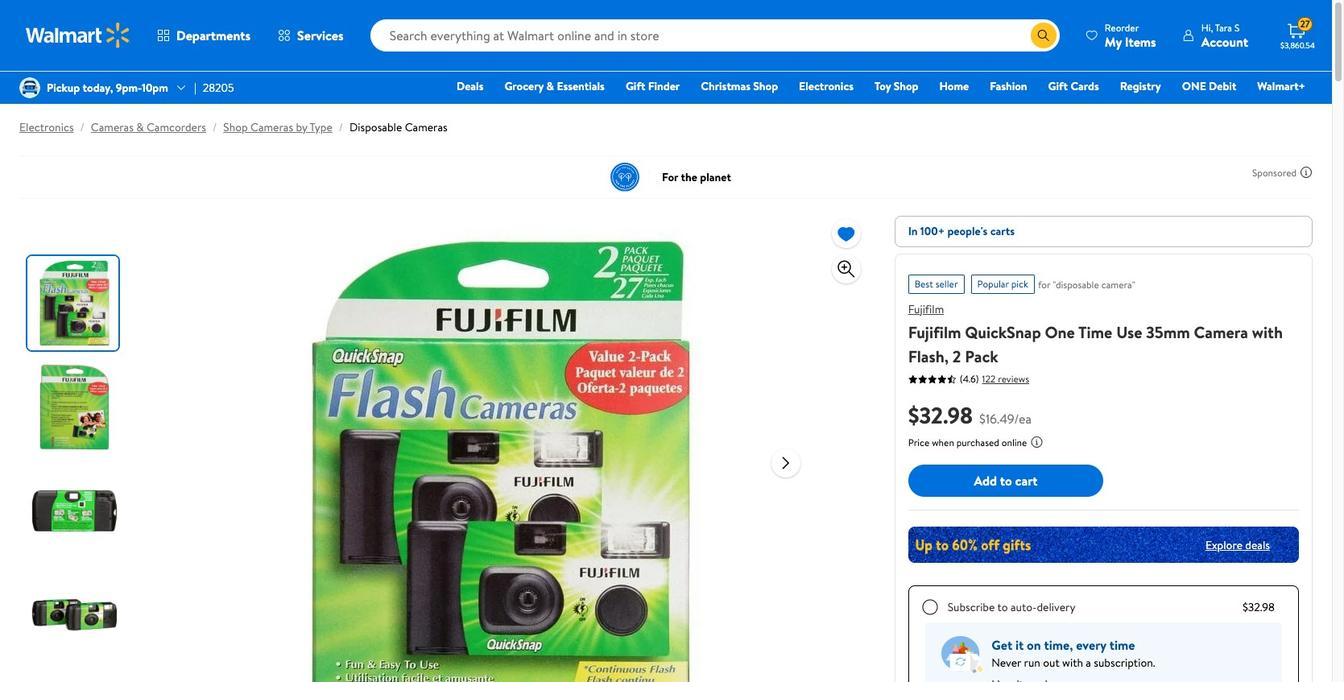 Task type: locate. For each thing, give the bounding box(es) containing it.
1 horizontal spatial electronics link
[[792, 77, 861, 95]]

electronics link down pickup
[[19, 119, 74, 135]]

None radio
[[922, 599, 938, 615]]

0 horizontal spatial &
[[136, 119, 144, 135]]

delivery
[[1037, 599, 1076, 615]]

3 / from the left
[[339, 119, 343, 135]]

grocery
[[505, 78, 544, 94]]

fashion link
[[983, 77, 1035, 95]]

fujifilm down best
[[908, 301, 944, 317]]

0 vertical spatial &
[[547, 78, 554, 94]]

$32.98 for $32.98 $16.49/ea
[[908, 400, 973, 431]]

grocery & essentials link
[[497, 77, 612, 95]]

electronics
[[799, 78, 854, 94], [19, 119, 74, 135]]

walmart+ link
[[1251, 77, 1313, 95]]

time
[[1079, 321, 1113, 343]]

|
[[194, 80, 196, 96]]

$32.98 up when
[[908, 400, 973, 431]]

shop inside christmas shop link
[[753, 78, 778, 94]]

shop right toy on the top of page
[[894, 78, 919, 94]]

1 vertical spatial electronics
[[19, 119, 74, 135]]

0 vertical spatial $32.98
[[908, 400, 973, 431]]

fujifilm fujifilm quicksnap one time use 35mm camera with flash, 2 pack
[[908, 301, 1283, 367]]

1 horizontal spatial /
[[213, 119, 217, 135]]

2 fujifilm from the top
[[908, 321, 962, 343]]

0 vertical spatial electronics
[[799, 78, 854, 94]]

to left cart at the right
[[1000, 472, 1012, 490]]

cards
[[1071, 78, 1099, 94]]

shop for toy shop
[[894, 78, 919, 94]]

price
[[908, 436, 930, 450]]

1 horizontal spatial shop
[[753, 78, 778, 94]]

gift finder link
[[619, 77, 687, 95]]

gift left cards
[[1049, 78, 1068, 94]]

to inside button
[[1000, 472, 1012, 490]]

gift cards
[[1049, 78, 1099, 94]]

/ right type
[[339, 119, 343, 135]]

by
[[296, 119, 307, 135]]

seller
[[936, 277, 958, 291]]

a
[[1086, 655, 1092, 671]]

electronics down pickup
[[19, 119, 74, 135]]

one
[[1045, 321, 1075, 343]]

search icon image
[[1037, 29, 1050, 42]]

with right camera
[[1252, 321, 1283, 343]]

every
[[1076, 636, 1107, 654]]

2 / from the left
[[213, 119, 217, 135]]

cameras down pickup today, 9pm-10pm
[[91, 119, 134, 135]]

| 28205
[[194, 80, 234, 96]]

1 vertical spatial to
[[998, 599, 1008, 615]]

& inside grocery & essentials link
[[547, 78, 554, 94]]

explore deals
[[1206, 537, 1270, 553]]

2 horizontal spatial cameras
[[405, 119, 448, 135]]

1 horizontal spatial &
[[547, 78, 554, 94]]

gift for gift cards
[[1049, 78, 1068, 94]]

fujifilm down the fujifilm link
[[908, 321, 962, 343]]

shop for christmas shop
[[753, 78, 778, 94]]

shop
[[753, 78, 778, 94], [894, 78, 919, 94], [223, 119, 248, 135]]

1 vertical spatial electronics link
[[19, 119, 74, 135]]

$3,860.54
[[1281, 39, 1315, 51]]

get
[[992, 636, 1013, 654]]

0 horizontal spatial shop
[[223, 119, 248, 135]]

1 vertical spatial $32.98
[[1243, 599, 1275, 615]]

with left a
[[1063, 655, 1083, 671]]

departments
[[176, 27, 251, 44]]

with inside get it on time, every time never run out with a subscription.
[[1063, 655, 1083, 671]]

use
[[1117, 321, 1143, 343]]

cameras left by
[[251, 119, 293, 135]]

items
[[1125, 33, 1157, 50]]

1 horizontal spatial $32.98
[[1243, 599, 1275, 615]]

gift left "finder" at the top
[[626, 78, 646, 94]]

ad disclaimer and feedback image
[[1300, 166, 1313, 179]]

0 horizontal spatial $32.98
[[908, 400, 973, 431]]

one debit
[[1182, 78, 1237, 94]]

legal information image
[[1031, 436, 1044, 449]]

auto-
[[1011, 599, 1037, 615]]

2 horizontal spatial /
[[339, 119, 343, 135]]

/ down today,
[[80, 119, 84, 135]]

(4.6)
[[960, 372, 979, 386]]

2 gift from the left
[[1049, 78, 1068, 94]]

&
[[547, 78, 554, 94], [136, 119, 144, 135]]

1 vertical spatial fujifilm
[[908, 321, 962, 343]]

time,
[[1044, 636, 1073, 654]]

sponsored
[[1253, 166, 1297, 179]]

to left 'auto-'
[[998, 599, 1008, 615]]

0 horizontal spatial electronics
[[19, 119, 74, 135]]

122
[[982, 372, 996, 385]]

 image
[[19, 77, 40, 98]]

hi, tara s account
[[1202, 21, 1249, 50]]

9pm-
[[116, 80, 142, 96]]

finder
[[648, 78, 680, 94]]

christmas shop link
[[694, 77, 786, 95]]

run
[[1024, 655, 1041, 671]]

gift
[[626, 78, 646, 94], [1049, 78, 1068, 94]]

add to cart
[[974, 472, 1038, 490]]

0 horizontal spatial gift
[[626, 78, 646, 94]]

0 vertical spatial to
[[1000, 472, 1012, 490]]

1 horizontal spatial cameras
[[251, 119, 293, 135]]

0 horizontal spatial cameras
[[91, 119, 134, 135]]

0 horizontal spatial /
[[80, 119, 84, 135]]

& right grocery
[[547, 78, 554, 94]]

disposable
[[350, 119, 402, 135]]

1 horizontal spatial with
[[1252, 321, 1283, 343]]

explore deals link
[[1199, 530, 1277, 559]]

1 horizontal spatial electronics
[[799, 78, 854, 94]]

/
[[80, 119, 84, 135], [213, 119, 217, 135], [339, 119, 343, 135]]

explore
[[1206, 537, 1243, 553]]

today,
[[83, 80, 113, 96]]

(4.6) 122 reviews
[[960, 372, 1030, 386]]

subscribe
[[948, 599, 995, 615]]

deals
[[1246, 537, 1270, 553]]

electronics link
[[792, 77, 861, 95], [19, 119, 74, 135]]

to for subscribe
[[998, 599, 1008, 615]]

electronics link left toy on the top of page
[[792, 77, 861, 95]]

electronics for electronics
[[799, 78, 854, 94]]

to for add
[[1000, 472, 1012, 490]]

fujifilm
[[908, 301, 944, 317], [908, 321, 962, 343]]

35mm
[[1147, 321, 1190, 343]]

walmart image
[[26, 23, 131, 48]]

shop down 28205
[[223, 119, 248, 135]]

reorder my items
[[1105, 21, 1157, 50]]

shop right christmas
[[753, 78, 778, 94]]

it
[[1016, 636, 1024, 654]]

quicksnap
[[965, 321, 1041, 343]]

0 horizontal spatial with
[[1063, 655, 1083, 671]]

walmart+
[[1258, 78, 1306, 94]]

& left camcorders
[[136, 119, 144, 135]]

s
[[1235, 21, 1240, 34]]

electronics left toy on the top of page
[[799, 78, 854, 94]]

zoom image modal image
[[837, 259, 856, 279]]

flash,
[[908, 346, 949, 367]]

for
[[1038, 278, 1051, 292]]

/ right camcorders
[[213, 119, 217, 135]]

1 gift from the left
[[626, 78, 646, 94]]

1 vertical spatial &
[[136, 119, 144, 135]]

0 vertical spatial electronics link
[[792, 77, 861, 95]]

cameras right disposable
[[405, 119, 448, 135]]

1 vertical spatial with
[[1063, 655, 1083, 671]]

$32.98
[[908, 400, 973, 431], [1243, 599, 1275, 615]]

shop inside toy shop link
[[894, 78, 919, 94]]

popular
[[978, 277, 1009, 291]]

1 horizontal spatial gift
[[1049, 78, 1068, 94]]

in
[[908, 223, 918, 239]]

$32.98 down deals
[[1243, 599, 1275, 615]]

1 fujifilm from the top
[[908, 301, 944, 317]]

122 reviews link
[[979, 372, 1030, 385]]

with inside fujifilm fujifilm quicksnap one time use 35mm camera with flash, 2 pack
[[1252, 321, 1283, 343]]

hi,
[[1202, 21, 1213, 34]]

cart
[[1016, 472, 1038, 490]]

cameras
[[91, 119, 134, 135], [251, 119, 293, 135], [405, 119, 448, 135]]

0 vertical spatial with
[[1252, 321, 1283, 343]]

2 horizontal spatial shop
[[894, 78, 919, 94]]

0 vertical spatial fujifilm
[[908, 301, 944, 317]]

"disposable
[[1053, 278, 1099, 292]]

Search search field
[[370, 19, 1060, 52]]

home
[[940, 78, 969, 94]]



Task type: describe. For each thing, give the bounding box(es) containing it.
price when purchased online
[[908, 436, 1027, 450]]

type
[[310, 119, 332, 135]]

3 cameras from the left
[[405, 119, 448, 135]]

gift cards link
[[1041, 77, 1107, 95]]

deals
[[457, 78, 484, 94]]

camera
[[1194, 321, 1249, 343]]

Walmart Site-Wide search field
[[370, 19, 1060, 52]]

fujifilm link
[[908, 301, 944, 317]]

people's
[[948, 223, 988, 239]]

27
[[1301, 17, 1311, 31]]

electronics for electronics / cameras & camcorders / shop cameras by type / disposable cameras
[[19, 119, 74, 135]]

pick
[[1012, 277, 1029, 291]]

1 / from the left
[[80, 119, 84, 135]]

services button
[[264, 16, 357, 55]]

camera"
[[1102, 278, 1136, 292]]

remove from favorites list, fujifilm quicksnap one time use 35mm camera with flash, 2 pack image
[[837, 224, 856, 244]]

2
[[953, 346, 961, 367]]

camcorders
[[147, 119, 206, 135]]

out
[[1043, 655, 1060, 671]]

$32.98 for $32.98
[[1243, 599, 1275, 615]]

add
[[974, 472, 997, 490]]

tara
[[1215, 21, 1233, 34]]

0 horizontal spatial electronics link
[[19, 119, 74, 135]]

up to sixty percent off deals. shop now. image
[[908, 527, 1299, 563]]

fujifilm quicksnap one time use 35mm camera with flash, 2 pack - image 2 of 4 image
[[27, 360, 122, 454]]

fujifilm quicksnap one time use 35mm camera with flash, 2 pack - image 3 of 4 image
[[27, 464, 122, 558]]

add to cart button
[[908, 465, 1104, 497]]

fashion
[[990, 78, 1028, 94]]

cameras & camcorders link
[[91, 119, 206, 135]]

100+
[[921, 223, 945, 239]]

fujifilm quicksnap one time use 35mm camera with flash, 2 pack - image 4 of 4 image
[[27, 568, 122, 662]]

christmas shop
[[701, 78, 778, 94]]

1 cameras from the left
[[91, 119, 134, 135]]

on
[[1027, 636, 1041, 654]]

$16.49/ea
[[980, 410, 1032, 428]]

reviews
[[998, 372, 1030, 385]]

debit
[[1209, 78, 1237, 94]]

toy shop
[[875, 78, 919, 94]]

christmas
[[701, 78, 751, 94]]

registry
[[1120, 78, 1161, 94]]

registry link
[[1113, 77, 1169, 95]]

home link
[[932, 77, 976, 95]]

reorder
[[1105, 21, 1139, 34]]

one
[[1182, 78, 1207, 94]]

pickup
[[47, 80, 80, 96]]

online
[[1002, 436, 1027, 450]]

services
[[297, 27, 344, 44]]

departments button
[[143, 16, 264, 55]]

shop cameras by type link
[[223, 119, 332, 135]]

deals link
[[449, 77, 491, 95]]

best seller
[[915, 277, 958, 291]]

pickup today, 9pm-10pm
[[47, 80, 168, 96]]

grocery & essentials
[[505, 78, 605, 94]]

10pm
[[142, 80, 168, 96]]

when
[[932, 436, 954, 450]]

2 cameras from the left
[[251, 119, 293, 135]]

in 100+ people's carts
[[908, 223, 1015, 239]]

best
[[915, 277, 933, 291]]

toy
[[875, 78, 891, 94]]

pack
[[965, 346, 999, 367]]

fujifilm quicksnap one time use 35mm camera with flash, 2 pack image
[[243, 216, 759, 682]]

toy shop link
[[868, 77, 926, 95]]

for "disposable camera"
[[1038, 278, 1136, 292]]

subscription.
[[1094, 655, 1156, 671]]

electronics / cameras & camcorders / shop cameras by type / disposable cameras
[[19, 119, 448, 135]]

essentials
[[557, 78, 605, 94]]

gift finder
[[626, 78, 680, 94]]

gift for gift finder
[[626, 78, 646, 94]]

popular pick
[[978, 277, 1029, 291]]

disposable cameras link
[[350, 119, 448, 135]]

subscribe to auto-delivery
[[948, 599, 1076, 615]]

$32.98 $16.49/ea
[[908, 400, 1032, 431]]

next media item image
[[776, 453, 796, 472]]

fujifilm quicksnap one time use 35mm camera with flash, 2 pack - image 1 of 4 image
[[27, 256, 122, 350]]

purchased
[[957, 436, 1000, 450]]

get it on time, every time never run out with a subscription.
[[992, 636, 1156, 671]]

account
[[1202, 33, 1249, 50]]

time
[[1110, 636, 1135, 654]]



Task type: vqa. For each thing, say whether or not it's contained in the screenshot.
'Cameras'
yes



